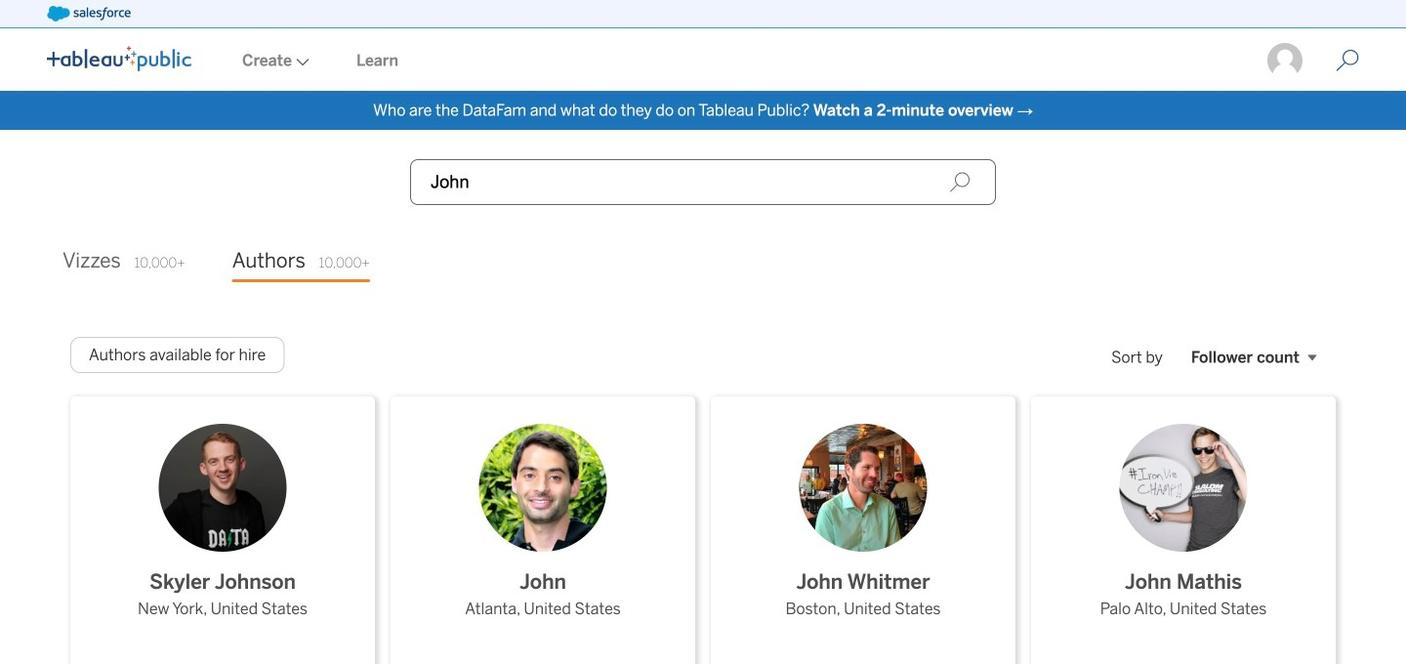 Task type: vqa. For each thing, say whether or not it's contained in the screenshot.
AVATAR IMAGE FOR JOHN WHITMER
yes



Task type: locate. For each thing, give the bounding box(es) containing it.
avatar image for skyler johnson image
[[159, 424, 287, 552]]

search image
[[950, 171, 971, 193]]

avatar image for john mathis image
[[1120, 424, 1248, 552]]

tara.schultz image
[[1266, 41, 1305, 80]]



Task type: describe. For each thing, give the bounding box(es) containing it.
avatar image for john whitmer image
[[800, 424, 928, 552]]

go to search image
[[1313, 49, 1383, 72]]

avatar image for john image
[[479, 424, 607, 552]]

salesforce logo image
[[47, 6, 131, 21]]

Search input field
[[410, 159, 996, 205]]

create image
[[292, 58, 310, 66]]

logo image
[[47, 46, 191, 71]]



